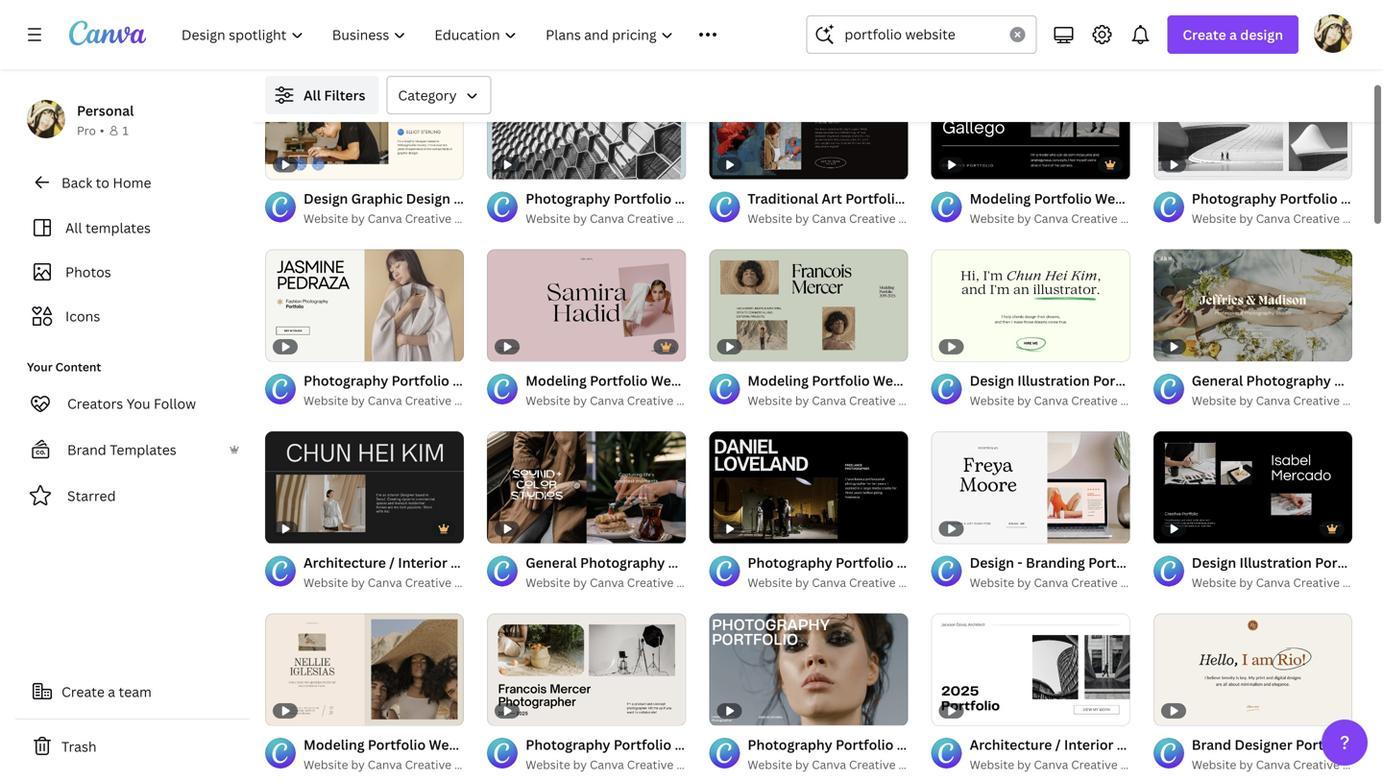Task type: locate. For each thing, give the bounding box(es) containing it.
brand templates
[[67, 440, 177, 459]]

0 vertical spatial a
[[1230, 25, 1237, 44]]

0 horizontal spatial create
[[61, 683, 105, 701]]

0 vertical spatial all
[[304, 86, 321, 104]]

a inside dropdown button
[[1230, 25, 1237, 44]]

all for all filters
[[304, 86, 321, 104]]

•
[[100, 122, 104, 138]]

design
[[1240, 25, 1283, 44]]

brand
[[67, 440, 106, 459]]

filters
[[324, 86, 365, 104]]

1 vertical spatial all
[[65, 219, 82, 237]]

all inside button
[[304, 86, 321, 104]]

0 horizontal spatial all
[[65, 219, 82, 237]]

website by canva creative studio
[[526, 28, 713, 44], [748, 28, 935, 44], [970, 28, 1157, 44], [1192, 28, 1379, 44], [304, 210, 491, 226], [526, 210, 713, 226], [748, 210, 935, 226], [970, 210, 1157, 226], [1192, 210, 1379, 226], [304, 393, 491, 408], [526, 393, 713, 408], [748, 393, 935, 408], [970, 393, 1157, 408], [1192, 393, 1379, 408], [304, 575, 491, 590], [526, 575, 713, 591], [748, 575, 935, 591], [970, 575, 1157, 591], [1192, 575, 1379, 591], [304, 757, 491, 773], [526, 757, 713, 773], [748, 757, 935, 773], [970, 757, 1157, 773], [1192, 757, 1379, 773]]

back to home
[[61, 173, 151, 192]]

1 horizontal spatial all
[[304, 86, 321, 104]]

create inside dropdown button
[[1183, 25, 1226, 44]]

top level navigation element
[[169, 15, 760, 54], [169, 15, 760, 54]]

create left design
[[1183, 25, 1226, 44]]

pro
[[77, 122, 96, 138]]

creators you follow
[[67, 394, 196, 413]]

all templates
[[65, 219, 151, 237]]

back
[[61, 173, 92, 192]]

personal
[[77, 101, 134, 120]]

studio
[[676, 28, 713, 44], [899, 28, 935, 44], [1121, 28, 1157, 44], [1343, 28, 1379, 44], [454, 210, 491, 226], [676, 210, 713, 226], [899, 210, 935, 226], [1121, 210, 1157, 226], [1343, 210, 1379, 226], [454, 393, 491, 408], [676, 393, 713, 408], [899, 393, 935, 408], [1121, 393, 1157, 408], [1343, 393, 1379, 408], [454, 575, 491, 590], [676, 575, 713, 591], [899, 575, 935, 591], [1121, 575, 1157, 591], [1343, 575, 1379, 591], [454, 757, 491, 773], [676, 757, 713, 773], [899, 757, 935, 773], [1121, 757, 1157, 773], [1343, 757, 1379, 773]]

0 vertical spatial create
[[1183, 25, 1226, 44]]

0 horizontal spatial a
[[108, 683, 115, 701]]

1 horizontal spatial create
[[1183, 25, 1226, 44]]

content
[[55, 359, 101, 375]]

a left 'team'
[[108, 683, 115, 701]]

pro •
[[77, 122, 104, 138]]

1 vertical spatial create
[[61, 683, 105, 701]]

create left 'team'
[[61, 683, 105, 701]]

a
[[1230, 25, 1237, 44], [108, 683, 115, 701]]

icons link
[[27, 298, 238, 334]]

canva
[[590, 28, 624, 44], [812, 28, 846, 44], [1034, 28, 1068, 44], [1256, 28, 1291, 44], [368, 210, 402, 226], [590, 210, 624, 226], [812, 210, 846, 226], [1034, 210, 1068, 226], [1256, 210, 1291, 226], [368, 393, 402, 408], [590, 393, 624, 408], [812, 393, 846, 408], [1034, 393, 1068, 408], [1256, 393, 1291, 408], [368, 575, 402, 590], [590, 575, 624, 591], [812, 575, 846, 591], [1034, 575, 1068, 591], [1256, 575, 1291, 591], [368, 757, 402, 773], [590, 757, 624, 773], [812, 757, 846, 773], [1034, 757, 1068, 773], [1256, 757, 1291, 773]]

trash
[[61, 737, 97, 756]]

all left filters
[[304, 86, 321, 104]]

back to home link
[[15, 163, 250, 202]]

a left design
[[1230, 25, 1237, 44]]

by
[[573, 28, 587, 44], [795, 28, 809, 44], [1017, 28, 1031, 44], [1239, 28, 1253, 44], [351, 210, 365, 226], [573, 210, 587, 226], [795, 210, 809, 226], [1017, 210, 1031, 226], [1239, 210, 1253, 226], [351, 393, 365, 408], [573, 393, 587, 408], [795, 393, 809, 408], [1017, 393, 1031, 408], [1239, 393, 1253, 408], [351, 575, 365, 590], [573, 575, 587, 591], [795, 575, 809, 591], [1017, 575, 1031, 591], [1239, 575, 1253, 591], [351, 757, 365, 773], [573, 757, 587, 773], [795, 757, 809, 773], [1017, 757, 1031, 773], [1239, 757, 1253, 773]]

your
[[27, 359, 53, 375]]

create
[[1183, 25, 1226, 44], [61, 683, 105, 701]]

1
[[122, 122, 129, 138]]

create a team button
[[15, 672, 250, 711]]

1 horizontal spatial a
[[1230, 25, 1237, 44]]

creators you follow link
[[15, 384, 250, 423]]

home
[[113, 173, 151, 192]]

create inside button
[[61, 683, 105, 701]]

all
[[304, 86, 321, 104], [65, 219, 82, 237]]

your content
[[27, 359, 101, 375]]

website
[[526, 28, 570, 44], [748, 28, 792, 44], [970, 28, 1015, 44], [1192, 28, 1237, 44], [304, 210, 348, 226], [526, 210, 570, 226], [748, 210, 792, 226], [970, 210, 1015, 226], [1192, 210, 1237, 226], [304, 393, 348, 408], [526, 393, 570, 408], [748, 393, 792, 408], [970, 393, 1015, 408], [1192, 393, 1237, 408], [304, 575, 348, 590], [526, 575, 570, 591], [748, 575, 792, 591], [970, 575, 1015, 591], [1192, 575, 1237, 591], [304, 757, 348, 773], [526, 757, 570, 773], [748, 757, 792, 773], [970, 757, 1015, 773], [1192, 757, 1237, 773]]

photos link
[[27, 254, 238, 290]]

Search search field
[[845, 16, 998, 53]]

all left templates
[[65, 219, 82, 237]]

1 vertical spatial a
[[108, 683, 115, 701]]

a inside button
[[108, 683, 115, 701]]

creative
[[627, 28, 674, 44], [849, 28, 896, 44], [1071, 28, 1118, 44], [1293, 28, 1340, 44], [405, 210, 452, 226], [627, 210, 674, 226], [849, 210, 896, 226], [1071, 210, 1118, 226], [1293, 210, 1340, 226], [405, 393, 452, 408], [627, 393, 674, 408], [849, 393, 896, 408], [1071, 393, 1118, 408], [1293, 393, 1340, 408], [405, 575, 452, 590], [627, 575, 674, 591], [849, 575, 896, 591], [1071, 575, 1118, 591], [1293, 575, 1340, 591], [405, 757, 452, 773], [627, 757, 674, 773], [849, 757, 896, 773], [1071, 757, 1118, 773], [1293, 757, 1340, 773]]

None search field
[[806, 15, 1037, 54]]

website by canva creative studio link
[[526, 27, 713, 46], [748, 27, 935, 46], [970, 27, 1157, 46], [1192, 27, 1379, 46], [304, 209, 491, 228], [526, 209, 713, 228], [748, 209, 935, 228], [970, 209, 1157, 228], [1192, 209, 1379, 228], [304, 391, 491, 410], [526, 391, 713, 410], [748, 391, 935, 410], [970, 391, 1157, 410], [1192, 391, 1379, 410], [304, 573, 491, 592], [526, 573, 713, 592], [748, 573, 935, 592], [970, 573, 1157, 592], [1192, 573, 1379, 592], [304, 755, 491, 774], [526, 755, 713, 775], [748, 755, 935, 775], [970, 755, 1157, 775], [1192, 755, 1379, 775]]



Task type: vqa. For each thing, say whether or not it's contained in the screenshot.
"All" to the bottom
yes



Task type: describe. For each thing, give the bounding box(es) containing it.
starred
[[67, 487, 116, 505]]

brand templates link
[[15, 430, 250, 469]]

creators
[[67, 394, 123, 413]]

create for create a design
[[1183, 25, 1226, 44]]

a for design
[[1230, 25, 1237, 44]]

create a team
[[61, 683, 152, 701]]

trash link
[[15, 727, 250, 766]]

all filters
[[304, 86, 365, 104]]

to
[[96, 173, 109, 192]]

a for team
[[108, 683, 115, 701]]

you
[[127, 394, 150, 413]]

photos
[[65, 263, 111, 281]]

create for create a team
[[61, 683, 105, 701]]

templates
[[85, 219, 151, 237]]

starred link
[[15, 476, 250, 515]]

templates
[[110, 440, 177, 459]]

create a design
[[1183, 25, 1283, 44]]

category
[[398, 86, 457, 104]]

category button
[[387, 76, 491, 114]]

follow
[[154, 394, 196, 413]]

stephanie aranda image
[[1314, 14, 1353, 53]]

team
[[119, 683, 152, 701]]

all filters button
[[265, 76, 379, 114]]

all templates link
[[27, 209, 238, 246]]

create a design button
[[1168, 15, 1299, 54]]

icons
[[65, 307, 100, 325]]

all for all templates
[[65, 219, 82, 237]]



